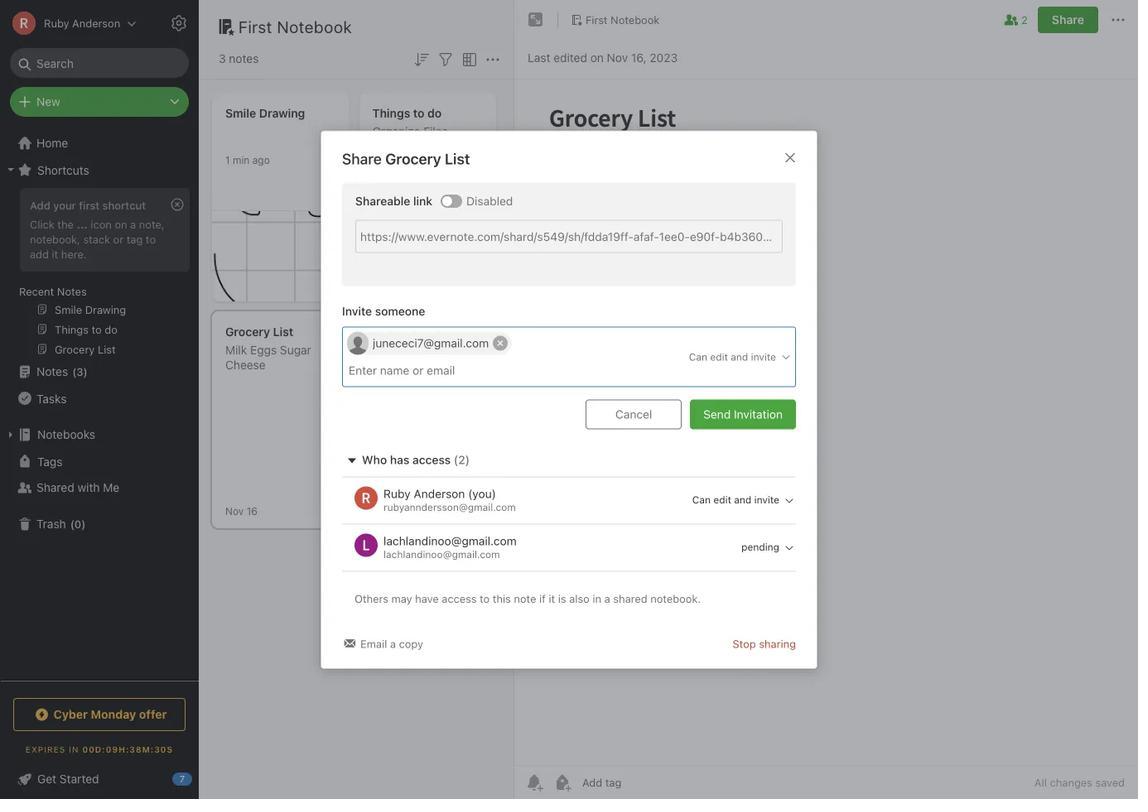 Task type: vqa. For each thing, say whether or not it's contained in the screenshot.
The Edit associated with Can edit and invite field at right bottom
yes



Task type: describe. For each thing, give the bounding box(es) containing it.
sharing
[[759, 638, 796, 650]]

edited
[[554, 51, 587, 65]]

cyber monday offer button
[[13, 698, 186, 732]]

the
[[57, 218, 74, 230]]

nov 16
[[225, 505, 258, 517]]

note list element
[[199, 0, 515, 800]]

trash ( 0 )
[[36, 517, 86, 531]]

all changes saved
[[1035, 777, 1125, 789]]

all
[[1035, 777, 1047, 789]]

send invitation button
[[690, 399, 796, 429]]

a inside icon on a note, notebook, stack or tag to add it here.
[[130, 218, 136, 230]]

min for 1
[[233, 154, 250, 166]]

first notebook inside button
[[586, 13, 660, 26]]

on inside icon on a note, notebook, stack or tag to add it here.
[[115, 218, 127, 230]]

shareable link
[[355, 194, 433, 208]]

notebook,
[[30, 233, 80, 245]]

junececi7@gmail.com
[[373, 336, 489, 350]]

notes
[[229, 52, 259, 65]]

16,
[[631, 51, 647, 65]]

email
[[360, 638, 387, 650]]

grocery list milk eggs sugar cheese
[[225, 325, 311, 372]]

grocery inside grocery list milk eggs sugar cheese
[[225, 325, 270, 339]]

ruby
[[384, 487, 411, 501]]

notebooks link
[[0, 422, 198, 448]]

others
[[355, 593, 389, 605]]

notes inside group
[[57, 285, 87, 297]]

first inside note list element
[[239, 17, 273, 36]]

add
[[30, 199, 50, 211]]

cheese
[[225, 358, 266, 372]]

recent notes
[[19, 285, 87, 297]]

notebook inside note list element
[[277, 17, 352, 36]]

others may have access to this note if it is also in a shared notebook.
[[355, 593, 701, 605]]

tag
[[127, 233, 143, 245]]

tags button
[[0, 448, 198, 475]]

2 horizontal spatial to
[[480, 593, 490, 605]]

icon on a note, notebook, stack or tag to add it here.
[[30, 218, 165, 260]]

ago for 1 min ago
[[252, 154, 270, 166]]

settings image
[[169, 13, 189, 33]]

nov inside note list element
[[225, 505, 244, 517]]

first notebook button
[[565, 8, 666, 31]]

recent
[[19, 285, 54, 297]]

shared link switcher image
[[443, 196, 452, 206]]

expires
[[26, 745, 66, 754]]

home
[[36, 136, 68, 150]]

also
[[569, 593, 590, 605]]

1 min ago
[[225, 154, 270, 166]]

tasks
[[36, 392, 67, 405]]

close image
[[780, 148, 800, 168]]

) for trash
[[81, 518, 86, 530]]

things to do organize files
[[372, 106, 448, 138]]

stop sharing button
[[733, 636, 796, 652]]

click
[[30, 218, 54, 230]]

tree containing home
[[0, 130, 199, 680]]

lachlandinoo@gmail.com Access dropdown field
[[660, 540, 795, 554]]

has
[[390, 453, 410, 467]]

2023
[[650, 51, 678, 65]]

group inside tree
[[0, 183, 198, 365]]

notebooks
[[37, 428, 95, 442]]

Select permission field
[[657, 349, 792, 364]]

smile drawing
[[225, 106, 305, 120]]

can for select permission field
[[689, 351, 708, 363]]

tasks button
[[0, 385, 198, 412]]

16
[[247, 505, 258, 517]]

1 horizontal spatial it
[[549, 593, 555, 605]]

share for share grocery list
[[342, 150, 382, 168]]

changes
[[1050, 777, 1093, 789]]

last
[[528, 51, 550, 65]]

invitation
[[734, 407, 783, 421]]

lachlandinoo@gmail.com lachlandinoo@gmail.com
[[384, 534, 517, 560]]

add your first shortcut
[[30, 199, 146, 211]]

shortcuts
[[37, 163, 89, 177]]

expand note image
[[526, 10, 546, 30]]

on inside note window element
[[591, 51, 604, 65]]

can edit and invite for ruby anderson (you) access dropdown field
[[692, 494, 780, 506]]

2 min ago
[[372, 278, 418, 290]]

1 lachlandinoo@gmail.com from the top
[[384, 534, 517, 548]]

0 vertical spatial access
[[413, 453, 451, 467]]

shortcuts button
[[0, 157, 198, 183]]

link
[[413, 194, 433, 208]]

shared with me
[[36, 481, 120, 495]]

this
[[493, 593, 511, 605]]

3 inside notes ( 3 )
[[77, 366, 83, 378]]

stop
[[733, 638, 756, 650]]

cancel button
[[586, 399, 682, 429]]

add a reminder image
[[524, 773, 544, 793]]

your
[[53, 199, 76, 211]]

min for 2
[[381, 278, 398, 290]]

ago for 2 min ago
[[401, 278, 418, 290]]

invite for select permission field
[[751, 351, 776, 363]]

disabled
[[467, 194, 513, 208]]

Add tag field
[[347, 361, 546, 380]]

with
[[77, 481, 100, 495]]

is
[[558, 593, 566, 605]]

( for trash
[[70, 518, 74, 530]]

send invitation
[[704, 407, 783, 421]]

invite someone
[[342, 304, 425, 318]]

or
[[113, 233, 124, 245]]

drawing
[[259, 106, 305, 120]]

expand notebooks image
[[4, 428, 17, 442]]

anderson
[[414, 487, 465, 501]]

...
[[77, 218, 88, 230]]



Task type: locate. For each thing, give the bounding box(es) containing it.
add
[[30, 248, 49, 260]]

0
[[74, 518, 81, 530]]

note
[[514, 593, 536, 605]]

min up invite someone
[[381, 278, 398, 290]]

1 horizontal spatial 3
[[219, 52, 226, 65]]

notes up tasks
[[36, 365, 68, 379]]

2 vertical spatial to
[[480, 593, 490, 605]]

and up pending field
[[734, 494, 752, 506]]

edit for ruby anderson (you) access dropdown field
[[714, 494, 732, 506]]

0 horizontal spatial min
[[233, 154, 250, 166]]

share for share
[[1052, 13, 1085, 27]]

files
[[424, 125, 448, 138]]

)
[[83, 366, 88, 378], [81, 518, 86, 530]]

notes right recent
[[57, 285, 87, 297]]

1 vertical spatial (
[[70, 518, 74, 530]]

shared
[[613, 593, 648, 605]]

stop sharing
[[733, 638, 796, 650]]

ago right the 1
[[252, 154, 270, 166]]

tree
[[0, 130, 199, 680]]

edit inside ruby anderson (you) access dropdown field
[[714, 494, 732, 506]]

and inside select permission field
[[731, 351, 748, 363]]

first
[[586, 13, 608, 26], [239, 17, 273, 36]]

edit
[[710, 351, 728, 363], [714, 494, 732, 506]]

3 left notes
[[219, 52, 226, 65]]

2 left share 'button'
[[1022, 13, 1028, 26]]

nov left 16
[[225, 505, 244, 517]]

0 horizontal spatial 3
[[77, 366, 83, 378]]

3
[[219, 52, 226, 65], [77, 366, 83, 378]]

and for select permission field
[[731, 351, 748, 363]]

0 vertical spatial notes
[[57, 285, 87, 297]]

access
[[413, 453, 451, 467], [442, 593, 477, 605]]

click the ...
[[30, 218, 88, 230]]

group
[[0, 183, 198, 365]]

1 horizontal spatial first
[[586, 13, 608, 26]]

nov inside note window element
[[607, 51, 628, 65]]

0 vertical spatial invite
[[751, 351, 776, 363]]

expires in 00d:09h:38m:30s
[[26, 745, 173, 754]]

first up notes
[[239, 17, 273, 36]]

sugar
[[280, 343, 311, 357]]

first notebook up 16,
[[586, 13, 660, 26]]

1 vertical spatial share
[[342, 150, 382, 168]]

1 vertical spatial and
[[734, 494, 752, 506]]

1 vertical spatial to
[[146, 233, 156, 245]]

1 vertical spatial min
[[381, 278, 398, 290]]

min
[[233, 154, 250, 166], [381, 278, 398, 290]]

ago up someone
[[401, 278, 418, 290]]

0 vertical spatial 3
[[219, 52, 226, 65]]

0 vertical spatial on
[[591, 51, 604, 65]]

pending
[[742, 541, 780, 553]]

1 horizontal spatial ago
[[401, 278, 418, 290]]

thumbnail image
[[212, 211, 349, 302]]

0 horizontal spatial a
[[130, 218, 136, 230]]

1 horizontal spatial notebook
[[611, 13, 660, 26]]

cyber
[[53, 708, 88, 722]]

0 horizontal spatial on
[[115, 218, 127, 230]]

on
[[591, 51, 604, 65], [115, 218, 127, 230]]

00d:09h:38m:30s
[[82, 745, 173, 754]]

1 vertical spatial 2
[[372, 278, 378, 290]]

0 horizontal spatial notebook
[[277, 17, 352, 36]]

(
[[72, 366, 77, 378], [70, 518, 74, 530]]

shared with me link
[[0, 475, 198, 501]]

1 vertical spatial can edit and invite
[[692, 494, 780, 506]]

2 for 2 min ago
[[372, 278, 378, 290]]

( up tasks button on the left of the page
[[72, 366, 77, 378]]

on up "or"
[[115, 218, 127, 230]]

can edit and invite inside ruby anderson (you) access dropdown field
[[692, 494, 780, 506]]

in
[[69, 745, 79, 754]]

1 horizontal spatial first notebook
[[586, 13, 660, 26]]

access right have
[[442, 593, 477, 605]]

can inside select permission field
[[689, 351, 708, 363]]

1 vertical spatial notes
[[36, 365, 68, 379]]

group containing add your first shortcut
[[0, 183, 198, 365]]

1 vertical spatial on
[[115, 218, 127, 230]]

shortcut
[[102, 199, 146, 211]]

ruby anderson (you) rubyanndersson@gmail.com
[[384, 487, 516, 513]]

to left do at the top
[[413, 106, 425, 120]]

(you)
[[468, 487, 496, 501]]

(2)
[[454, 453, 470, 467]]

2 up invite someone
[[372, 278, 378, 290]]

2 button
[[1002, 10, 1028, 30]]

1 vertical spatial 3
[[77, 366, 83, 378]]

) inside trash ( 0 )
[[81, 518, 86, 530]]

and up send invitation
[[731, 351, 748, 363]]

0 vertical spatial )
[[83, 366, 88, 378]]

organize
[[372, 125, 420, 138]]

0 vertical spatial nov
[[607, 51, 628, 65]]

me
[[103, 481, 120, 495]]

first notebook up notes
[[239, 17, 352, 36]]

list down files
[[445, 150, 470, 168]]

share grocery list
[[342, 150, 470, 168]]

note window element
[[515, 0, 1138, 800]]

0 vertical spatial it
[[52, 248, 58, 260]]

can up send
[[689, 351, 708, 363]]

) right trash at the bottom of page
[[81, 518, 86, 530]]

0 horizontal spatial to
[[146, 233, 156, 245]]

1 horizontal spatial min
[[381, 278, 398, 290]]

0 vertical spatial list
[[445, 150, 470, 168]]

tags
[[37, 455, 62, 468]]

first inside first notebook button
[[586, 13, 608, 26]]

cyber monday offer
[[53, 708, 167, 722]]

and
[[731, 351, 748, 363], [734, 494, 752, 506]]

it down notebook, in the top of the page
[[52, 248, 58, 260]]

to inside icon on a note, notebook, stack or tag to add it here.
[[146, 233, 156, 245]]

0 horizontal spatial first
[[239, 17, 273, 36]]

invite inside ruby anderson (you) access dropdown field
[[755, 494, 780, 506]]

1 horizontal spatial list
[[445, 150, 470, 168]]

to left this at the left of page
[[480, 593, 490, 605]]

last edited on nov 16, 2023
[[528, 51, 678, 65]]

0 vertical spatial ago
[[252, 154, 270, 166]]

invite
[[342, 304, 372, 318]]

2 for 2
[[1022, 13, 1028, 26]]

edit up pending field
[[714, 494, 732, 506]]

someone
[[375, 304, 425, 318]]

0 vertical spatial 2
[[1022, 13, 1028, 26]]

things
[[372, 106, 410, 120]]

can up pending field
[[692, 494, 711, 506]]

0 horizontal spatial 2
[[372, 278, 378, 290]]

invite up pending
[[755, 494, 780, 506]]

do
[[428, 106, 442, 120]]

2 horizontal spatial a
[[605, 593, 610, 605]]

rubyanndersson@gmail.com
[[384, 501, 516, 513]]

1 horizontal spatial share
[[1052, 13, 1085, 27]]

1
[[225, 154, 230, 166]]

smile
[[225, 106, 256, 120]]

1 vertical spatial list
[[273, 325, 293, 339]]

ago
[[252, 154, 270, 166], [401, 278, 418, 290]]

first up last edited on nov 16, 2023
[[586, 13, 608, 26]]

Search text field
[[22, 48, 177, 78]]

a up tag at left
[[130, 218, 136, 230]]

a right in
[[605, 593, 610, 605]]

it right if
[[549, 593, 555, 605]]

first
[[79, 199, 100, 211]]

home link
[[0, 130, 199, 157]]

a left "copy"
[[390, 638, 396, 650]]

edit up send
[[710, 351, 728, 363]]

and for ruby anderson (you) access dropdown field
[[734, 494, 752, 506]]

1 vertical spatial lachlandinoo@gmail.com
[[384, 549, 500, 560]]

can edit and invite inside select permission field
[[689, 351, 776, 363]]

lachlandinoo@gmail.com up have
[[384, 549, 500, 560]]

None search field
[[22, 48, 177, 78]]

shareable
[[355, 194, 410, 208]]

invite up invitation
[[751, 351, 776, 363]]

to
[[413, 106, 425, 120], [146, 233, 156, 245], [480, 593, 490, 605]]

can
[[689, 351, 708, 363], [692, 494, 711, 506]]

to inside things to do organize files
[[413, 106, 425, 120]]

( right trash at the bottom of page
[[70, 518, 74, 530]]

( inside notes ( 3 )
[[72, 366, 77, 378]]

0 horizontal spatial nov
[[225, 505, 244, 517]]

share inside 'button'
[[1052, 13, 1085, 27]]

copy
[[399, 638, 423, 650]]

1 vertical spatial can
[[692, 494, 711, 506]]

list inside grocery list milk eggs sugar cheese
[[273, 325, 293, 339]]

) inside notes ( 3 )
[[83, 366, 88, 378]]

grocery up milk
[[225, 325, 270, 339]]

1 vertical spatial access
[[442, 593, 477, 605]]

can edit and invite up pending field
[[692, 494, 780, 506]]

send
[[704, 407, 731, 421]]

lachlandinoo@gmail.com inside lachlandinoo@gmail.com lachlandinoo@gmail.com
[[384, 549, 500, 560]]

here.
[[61, 248, 87, 260]]

1 horizontal spatial a
[[390, 638, 396, 650]]

grocery
[[385, 150, 441, 168], [225, 325, 270, 339]]

it inside icon on a note, notebook, stack or tag to add it here.
[[52, 248, 58, 260]]

Shared URL text field
[[355, 220, 783, 253]]

1 vertical spatial invite
[[755, 494, 780, 506]]

can edit and invite for select permission field
[[689, 351, 776, 363]]

0 vertical spatial can edit and invite
[[689, 351, 776, 363]]

notebook.
[[651, 593, 701, 605]]

stack
[[83, 233, 110, 245]]

2 vertical spatial a
[[390, 638, 396, 650]]

0 vertical spatial lachlandinoo@gmail.com
[[384, 534, 517, 548]]

( for notes
[[72, 366, 77, 378]]

eggs
[[250, 343, 277, 357]]

email a copy button
[[342, 636, 427, 652]]

icon
[[91, 218, 112, 230]]

access left (2)
[[413, 453, 451, 467]]

lachlandinoo@gmail.com down rubyanndersson@gmail.com
[[384, 534, 517, 548]]

invite for ruby anderson (you) access dropdown field
[[755, 494, 780, 506]]

invite inside select permission field
[[751, 351, 776, 363]]

1 horizontal spatial nov
[[607, 51, 628, 65]]

1 horizontal spatial grocery
[[385, 150, 441, 168]]

0 vertical spatial min
[[233, 154, 250, 166]]

2
[[1022, 13, 1028, 26], [372, 278, 378, 290]]

) up tasks button on the left of the page
[[83, 366, 88, 378]]

a inside button
[[390, 638, 396, 650]]

share right 2 button
[[1052, 13, 1085, 27]]

0 horizontal spatial first notebook
[[239, 17, 352, 36]]

3 notes
[[219, 52, 259, 65]]

notes ( 3 )
[[36, 365, 88, 379]]

on right edited
[[591, 51, 604, 65]]

if
[[539, 593, 546, 605]]

first notebook inside note list element
[[239, 17, 352, 36]]

Note Editor text field
[[515, 80, 1138, 766]]

1 horizontal spatial on
[[591, 51, 604, 65]]

who has access (2)
[[362, 453, 470, 467]]

0 vertical spatial grocery
[[385, 150, 441, 168]]

1 vertical spatial nov
[[225, 505, 244, 517]]

add tag image
[[553, 773, 573, 793]]

1 vertical spatial edit
[[714, 494, 732, 506]]

1 horizontal spatial 2
[[1022, 13, 1028, 26]]

0 vertical spatial and
[[731, 351, 748, 363]]

grocery down organize
[[385, 150, 441, 168]]

2 inside note list element
[[372, 278, 378, 290]]

edit for select permission field
[[710, 351, 728, 363]]

cancel
[[616, 407, 652, 421]]

1 vertical spatial ago
[[401, 278, 418, 290]]

1 vertical spatial a
[[605, 593, 610, 605]]

saved
[[1096, 777, 1125, 789]]

it
[[52, 248, 58, 260], [549, 593, 555, 605]]

Ruby Anderson (you) Access dropdown field
[[660, 492, 795, 507]]

1 vertical spatial )
[[81, 518, 86, 530]]

2 inside button
[[1022, 13, 1028, 26]]

3 up tasks button on the left of the page
[[77, 366, 83, 378]]

share down organize
[[342, 150, 382, 168]]

in
[[593, 593, 602, 605]]

list up sugar
[[273, 325, 293, 339]]

2 lachlandinoo@gmail.com from the top
[[384, 549, 500, 560]]

1 vertical spatial grocery
[[225, 325, 270, 339]]

milk
[[225, 343, 247, 357]]

0 vertical spatial share
[[1052, 13, 1085, 27]]

0 horizontal spatial list
[[273, 325, 293, 339]]

note,
[[139, 218, 165, 230]]

0 vertical spatial to
[[413, 106, 425, 120]]

0 horizontal spatial ago
[[252, 154, 270, 166]]

notebook inside button
[[611, 13, 660, 26]]

( inside trash ( 0 )
[[70, 518, 74, 530]]

min right the 1
[[233, 154, 250, 166]]

to down note,
[[146, 233, 156, 245]]

0 vertical spatial edit
[[710, 351, 728, 363]]

0 horizontal spatial it
[[52, 248, 58, 260]]

0 horizontal spatial share
[[342, 150, 382, 168]]

0 vertical spatial can
[[689, 351, 708, 363]]

new
[[36, 95, 60, 109]]

nov left 16,
[[607, 51, 628, 65]]

list
[[445, 150, 470, 168], [273, 325, 293, 339]]

can edit and invite up send invitation
[[689, 351, 776, 363]]

) for notes
[[83, 366, 88, 378]]

new button
[[10, 87, 189, 117]]

edit inside select permission field
[[710, 351, 728, 363]]

0 horizontal spatial grocery
[[225, 325, 270, 339]]

and inside field
[[734, 494, 752, 506]]

0 vertical spatial a
[[130, 218, 136, 230]]

1 horizontal spatial to
[[413, 106, 425, 120]]

1 vertical spatial it
[[549, 593, 555, 605]]

1/2
[[391, 249, 405, 260]]

can inside ruby anderson (you) access dropdown field
[[692, 494, 711, 506]]

trash
[[36, 517, 66, 531]]

3 inside note list element
[[219, 52, 226, 65]]

can for ruby anderson (you) access dropdown field
[[692, 494, 711, 506]]

0 vertical spatial (
[[72, 366, 77, 378]]

lachlandinoo@gmail.com
[[384, 534, 517, 548], [384, 549, 500, 560]]



